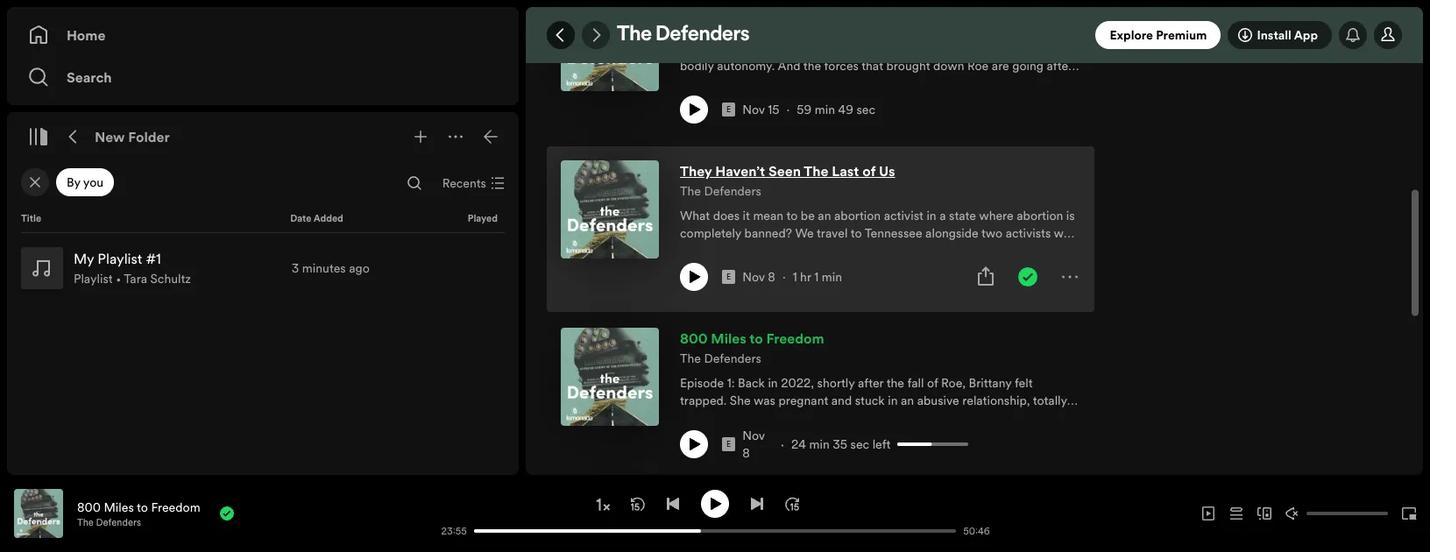 Task type: locate. For each thing, give the bounding box(es) containing it.
nov 8 left the 24
[[743, 427, 765, 462]]

freedom inside footer
[[151, 498, 200, 516]]

schultz
[[150, 270, 191, 288]]

new folder button
[[91, 123, 173, 151]]

59 min 49 sec
[[797, 101, 876, 118]]

0 vertical spatial nov 8
[[743, 268, 776, 286]]

1 left hr
[[793, 268, 798, 286]]

2 nov from the top
[[743, 268, 765, 286]]

1 vertical spatial nov 8
[[743, 427, 765, 462]]

0 vertical spatial freedom
[[767, 329, 825, 348]]

home link
[[28, 18, 498, 53]]

nov
[[743, 101, 765, 118], [743, 268, 765, 286], [743, 427, 765, 445]]

miles inside the now playing: 800 miles to freedom by the defenders footer
[[104, 498, 134, 516]]

search in your library image
[[407, 176, 421, 190]]

1 vertical spatial 8
[[743, 445, 750, 462]]

1 right hr
[[815, 268, 819, 286]]

800
[[680, 329, 708, 348], [77, 498, 101, 516]]

8 left the 24
[[743, 445, 750, 462]]

1 vertical spatial explicit element
[[722, 270, 736, 284]]

miles
[[711, 329, 747, 348], [104, 498, 134, 516]]

0 vertical spatial nov
[[743, 101, 765, 118]]

0 horizontal spatial miles
[[104, 498, 134, 516]]

1 horizontal spatial freedom
[[767, 329, 825, 348]]

•
[[116, 270, 121, 288]]

app
[[1295, 26, 1319, 44]]

None search field
[[400, 169, 428, 197]]

explicit element left hr
[[722, 270, 736, 284]]

1 horizontal spatial to
[[750, 329, 764, 348]]

0 vertical spatial miles
[[711, 329, 747, 348]]

search link
[[28, 60, 498, 95]]

800 miles to freedom the defenders
[[680, 329, 825, 367], [77, 498, 200, 529]]

explicit element
[[722, 103, 736, 117], [722, 270, 736, 284], [722, 438, 736, 452]]

group containing playlist
[[14, 240, 512, 296]]

change speed image
[[594, 496, 612, 514]]

to inside footer
[[137, 498, 148, 516]]

0 vertical spatial min
[[815, 101, 836, 118]]

800 inside footer
[[77, 498, 101, 516]]

2 e from the top
[[727, 272, 731, 282]]

0 vertical spatial to
[[750, 329, 764, 348]]

seen
[[769, 161, 801, 181]]

the defenders
[[680, 15, 762, 32], [617, 25, 750, 46]]

defenders
[[704, 15, 762, 32], [656, 25, 750, 46], [704, 182, 762, 200], [704, 350, 762, 367], [96, 516, 141, 529]]

defenders inside they haven't seen the last of us the defenders
[[704, 182, 762, 200]]

min for 49
[[815, 101, 836, 118]]

59
[[797, 101, 812, 118]]

1 vertical spatial 800 miles to freedom the defenders
[[77, 498, 200, 529]]

to
[[750, 329, 764, 348], [137, 498, 148, 516]]

the inside footer
[[77, 516, 94, 529]]

folder
[[128, 127, 170, 146]]

0 vertical spatial 800 miles to freedom link
[[680, 328, 825, 349]]

1 vertical spatial to
[[137, 498, 148, 516]]

800 miles to freedom link inside footer
[[77, 498, 200, 516]]

sec right the 35 on the right bottom of page
[[851, 436, 870, 453]]

1 horizontal spatial 800
[[680, 329, 708, 348]]

explore premium button
[[1096, 21, 1222, 49]]

last
[[832, 161, 860, 181]]

3 explicit element from the top
[[722, 438, 736, 452]]

0 vertical spatial explicit element
[[722, 103, 736, 117]]

800 miles to freedom the defenders inside the now playing: 800 miles to freedom by the defenders footer
[[77, 498, 200, 529]]

3 nov from the top
[[743, 427, 765, 445]]

8 for seen
[[768, 268, 776, 286]]

0 vertical spatial 8
[[768, 268, 776, 286]]

800 for the defenders link in the footer
[[77, 498, 101, 516]]

1 hr 1 min
[[793, 268, 843, 286]]

Recents, List view field
[[428, 169, 516, 197]]

min for 35
[[810, 436, 830, 453]]

8 left hr
[[768, 268, 776, 286]]

search
[[67, 68, 112, 87]]

title
[[21, 212, 41, 225]]

connect to a device image
[[1258, 507, 1272, 521]]

e left hr
[[727, 272, 731, 282]]

now playing view image
[[41, 497, 55, 511]]

volume off image
[[1286, 507, 1300, 521]]

2 vertical spatial nov
[[743, 427, 765, 445]]

1 horizontal spatial 800 miles to freedom link
[[680, 328, 825, 349]]

0 vertical spatial 800 miles to freedom the defenders
[[680, 329, 825, 367]]

defenders inside top bar and user menu element
[[656, 25, 750, 46]]

0 horizontal spatial 1
[[793, 268, 798, 286]]

date added
[[290, 212, 344, 225]]

800 miles to freedom link
[[680, 328, 825, 349], [77, 498, 200, 516]]

the defenders link
[[680, 14, 762, 32], [680, 181, 762, 200], [680, 349, 762, 367], [77, 516, 141, 529]]

800 miles to freedom link for the defenders link in the footer
[[77, 498, 200, 516]]

freedom
[[767, 329, 825, 348], [151, 498, 200, 516]]

15
[[768, 101, 780, 118]]

nov for haven't
[[743, 268, 765, 286]]

skip forward 15 seconds image
[[786, 497, 800, 511]]

explicit element up the play icon
[[722, 438, 736, 452]]

2 explicit element from the top
[[722, 270, 736, 284]]

2 vertical spatial e
[[727, 439, 731, 450]]

haven't
[[716, 161, 766, 181]]

next image
[[751, 497, 765, 511]]

0 vertical spatial e
[[727, 104, 731, 115]]

e left nov 15
[[727, 104, 731, 115]]

min left the 35 on the right bottom of page
[[810, 436, 830, 453]]

1 nov 8 from the top
[[743, 268, 776, 286]]

nov left the 24
[[743, 427, 765, 445]]

the
[[680, 15, 701, 32], [617, 25, 652, 46], [804, 161, 829, 181], [680, 182, 701, 200], [680, 350, 701, 367], [77, 516, 94, 529]]

2 vertical spatial explicit element
[[722, 438, 736, 452]]

1 vertical spatial sec
[[851, 436, 870, 453]]

1 vertical spatial freedom
[[151, 498, 200, 516]]

e
[[727, 104, 731, 115], [727, 272, 731, 282], [727, 439, 731, 450]]

the defenders link for 1 hr 1 min
[[680, 181, 762, 200]]

min
[[815, 101, 836, 118], [822, 268, 843, 286], [810, 436, 830, 453]]

playlist
[[74, 270, 113, 288]]

min right hr
[[822, 268, 843, 286]]

hr
[[801, 268, 812, 286]]

1 vertical spatial 800 miles to freedom link
[[77, 498, 200, 516]]

nov left hr
[[743, 268, 765, 286]]

group
[[14, 240, 512, 296]]

e left the 24
[[727, 439, 731, 450]]

explore
[[1110, 26, 1154, 44]]

0 horizontal spatial to
[[137, 498, 148, 516]]

nov 8 left hr
[[743, 268, 776, 286]]

1 horizontal spatial 8
[[768, 268, 776, 286]]

35
[[833, 436, 848, 453]]

nov 8 for miles
[[743, 427, 765, 462]]

sec
[[857, 101, 876, 118], [851, 436, 870, 453]]

e for miles
[[727, 439, 731, 450]]

8 for to
[[743, 445, 750, 462]]

defenders inside footer
[[96, 516, 141, 529]]

nov left 15
[[743, 101, 765, 118]]

premium
[[1157, 26, 1208, 44]]

min right 59
[[815, 101, 836, 118]]

1 explicit element from the top
[[722, 103, 736, 117]]

sec right 49
[[857, 101, 876, 118]]

clear filters image
[[28, 175, 42, 189]]

by
[[67, 174, 80, 191]]

3 e from the top
[[727, 439, 731, 450]]

tara
[[124, 270, 147, 288]]

1 nov from the top
[[743, 101, 765, 118]]

0 horizontal spatial 800 miles to freedom link
[[77, 498, 200, 516]]

0 horizontal spatial 8
[[743, 445, 750, 462]]

explicit element for haven't
[[722, 270, 736, 284]]

install app
[[1258, 26, 1319, 44]]

0 horizontal spatial 800 miles to freedom the defenders
[[77, 498, 200, 529]]

top bar and user menu element
[[526, 7, 1424, 63]]

the defenders inside top bar and user menu element
[[617, 25, 750, 46]]

1 vertical spatial nov
[[743, 268, 765, 286]]

2 nov 8 from the top
[[743, 427, 765, 462]]

1 vertical spatial 800
[[77, 498, 101, 516]]

nov 8
[[743, 268, 776, 286], [743, 427, 765, 462]]

skip back 15 seconds image
[[631, 497, 645, 511]]

joy is resistance image
[[561, 0, 659, 91]]

0 horizontal spatial freedom
[[151, 498, 200, 516]]

1
[[793, 268, 798, 286], [815, 268, 819, 286]]

1 horizontal spatial 800 miles to freedom the defenders
[[680, 329, 825, 367]]

0 vertical spatial sec
[[857, 101, 876, 118]]

1 vertical spatial miles
[[104, 498, 134, 516]]

8
[[768, 268, 776, 286], [743, 445, 750, 462]]

1 horizontal spatial 1
[[815, 268, 819, 286]]

0 vertical spatial 800
[[680, 329, 708, 348]]

0 horizontal spatial 800
[[77, 498, 101, 516]]

explicit element left nov 15
[[722, 103, 736, 117]]

2 vertical spatial min
[[810, 436, 830, 453]]

1 vertical spatial e
[[727, 272, 731, 282]]

they haven't seen the last of us image
[[561, 160, 659, 259]]

by you
[[67, 174, 104, 191]]

1 vertical spatial min
[[822, 268, 843, 286]]



Task type: describe. For each thing, give the bounding box(es) containing it.
800 miles to freedom link for 24 min 35 sec left the defenders link
[[680, 328, 825, 349]]

of
[[863, 161, 876, 181]]

By you checkbox
[[56, 168, 114, 196]]

2 1 from the left
[[815, 268, 819, 286]]

they
[[680, 161, 712, 181]]

23:55
[[442, 525, 467, 538]]

the defenders link inside footer
[[77, 516, 141, 529]]

800 miles to freedom image
[[561, 328, 659, 426]]

explicit element for miles
[[722, 438, 736, 452]]

us
[[879, 161, 896, 181]]

new folder
[[95, 127, 170, 146]]

recents
[[443, 174, 487, 192]]

800 for 24 min 35 sec left the defenders link
[[680, 329, 708, 348]]

the defenders link for 59 min 49 sec
[[680, 14, 762, 32]]

1 1 from the left
[[793, 268, 798, 286]]

50:46
[[964, 525, 991, 538]]

freedom for 800 miles to freedom link associated with 24 min 35 sec left the defenders link
[[767, 329, 825, 348]]

they haven't seen the last of us link
[[680, 160, 896, 181]]

1 horizontal spatial miles
[[711, 329, 747, 348]]

home
[[67, 25, 106, 45]]

added
[[314, 212, 344, 225]]

now playing: 800 miles to freedom by the defenders footer
[[14, 489, 432, 538]]

main element
[[7, 7, 519, 475]]

played
[[468, 212, 498, 225]]

nov 8 for haven't
[[743, 268, 776, 286]]

go forward image
[[589, 28, 603, 42]]

the defenders link for 24 min 35 sec left
[[680, 349, 762, 367]]

sec for 35
[[851, 436, 870, 453]]

none search field inside main element
[[400, 169, 428, 197]]

play image
[[708, 497, 722, 511]]

to for 24 min 35 sec left the defenders link
[[750, 329, 764, 348]]

playlist • tara schultz
[[74, 270, 191, 288]]

to for the defenders link in the footer
[[137, 498, 148, 516]]

24 min 35 sec left
[[792, 436, 891, 453]]

49
[[839, 101, 854, 118]]

install app link
[[1229, 21, 1333, 49]]

previous image
[[666, 497, 680, 511]]

the inside top bar and user menu element
[[617, 25, 652, 46]]

go back image
[[554, 28, 568, 42]]

sec for 49
[[857, 101, 876, 118]]

nov for miles
[[743, 427, 765, 445]]

freedom for 800 miles to freedom link within the footer
[[151, 498, 200, 516]]

player controls element
[[219, 490, 999, 538]]

24
[[792, 436, 807, 453]]

you
[[83, 174, 104, 191]]

explore premium
[[1110, 26, 1208, 44]]

800 miles to freedom the defenders for 24 min 35 sec left the defenders link
[[680, 329, 825, 367]]

left
[[873, 436, 891, 453]]

800 miles to freedom the defenders for the defenders link in the footer
[[77, 498, 200, 529]]

group inside main element
[[14, 240, 512, 296]]

install
[[1258, 26, 1292, 44]]

e for haven't
[[727, 272, 731, 282]]

date
[[290, 212, 312, 225]]

1 e from the top
[[727, 104, 731, 115]]

nov 15
[[743, 101, 780, 118]]

they haven't seen the last of us the defenders
[[680, 161, 896, 200]]

new
[[95, 127, 125, 146]]

what's new image
[[1347, 28, 1361, 42]]



Task type: vqa. For each thing, say whether or not it's contained in the screenshot.
0 playlists group
no



